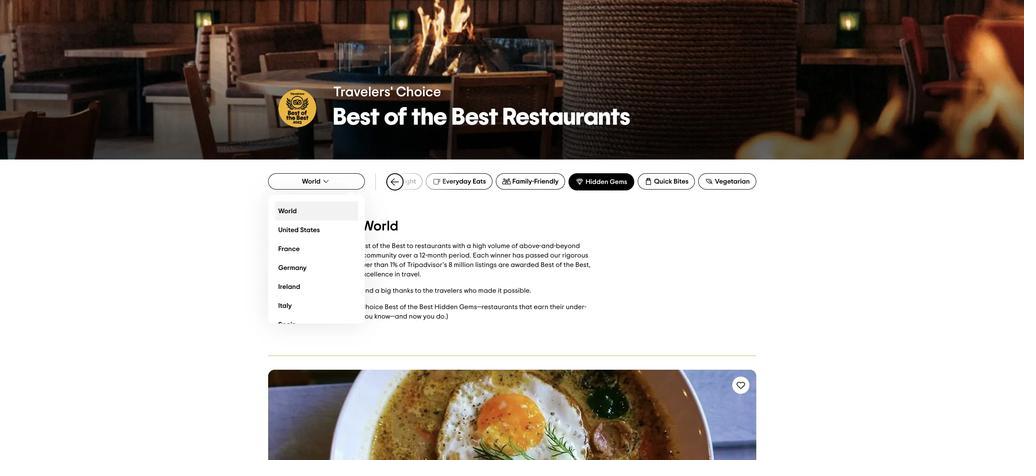 Task type: describe. For each thing, give the bounding box(es) containing it.
of inside the 'below are the 2023 travelers' choice best of the best hidden gems—restaurants that earn their under- the-radar status. (if you know, you know—and now you do.)'
[[400, 304, 406, 310]]

spain
[[278, 321, 296, 328]]

france
[[278, 245, 300, 252]]

world inside popup button
[[302, 178, 321, 185]]

2 you from the left
[[361, 313, 373, 320]]

winner
[[491, 252, 511, 259]]

0 vertical spatial choice
[[396, 85, 441, 99]]

from
[[335, 252, 349, 259]]

1 vertical spatial a
[[414, 252, 418, 259]]

restauracja future & wine image
[[268, 370, 756, 460]]

3 you from the left
[[423, 313, 435, 320]]

best of the best restaurants
[[333, 105, 630, 129]]

0 vertical spatial and
[[293, 252, 305, 259]]

2 our from the left
[[550, 252, 561, 259]]

signifying
[[268, 271, 298, 278]]

quick bites button
[[638, 173, 695, 190]]

of up community
[[372, 242, 379, 249]]

each
[[473, 252, 489, 259]]

awarded
[[511, 261, 539, 268]]

tripadvisor's
[[407, 261, 447, 268]]

under-
[[566, 304, 587, 310]]

quick
[[654, 178, 672, 185]]

period.
[[449, 252, 472, 259]]

8
[[449, 261, 452, 268]]

travelers' inside 'we award travelers' choice best of the best to restaurants with a high volume of above-and-beyond reviews and opinions from our community over a 12-month period. each winner has passed our rigorous trust and safety standards. fewer than 1% of tripadvisor's 8 million listings are awarded best of the best, signifying the highest level of excellence in travel.'
[[301, 242, 331, 249]]

world inside list box
[[278, 207, 297, 214]]

winners
[[336, 287, 360, 294]]

excellence
[[359, 271, 393, 278]]

we award travelers' choice best of the best to restaurants with a high volume of above-and-beyond reviews and opinions from our community over a 12-month period. each winner has passed our rigorous trust and safety standards. fewer than 1% of tripadvisor's 8 million listings are awarded best of the best, signifying the highest level of excellence in travel.
[[268, 242, 591, 278]]

family-friendly button
[[496, 173, 565, 190]]

gems—restaurants
[[459, 304, 518, 310]]

trust
[[268, 261, 282, 268]]

2 horizontal spatial to
[[415, 287, 422, 294]]

save to a trip image
[[736, 380, 746, 390]]

than
[[374, 261, 389, 268]]

family-
[[513, 178, 534, 185]]

volume
[[488, 242, 510, 249]]

gems for hidden gems
[[610, 178, 628, 185]]

know—and
[[374, 313, 408, 320]]

in
[[395, 271, 400, 278]]

1%
[[390, 261, 398, 268]]

family-friendly
[[513, 178, 559, 185]]

1 you from the left
[[329, 313, 341, 320]]

status.
[[300, 313, 321, 320]]

vegetarian button
[[699, 173, 757, 190]]

italy
[[278, 302, 292, 309]]

has
[[513, 252, 524, 259]]

of right all
[[316, 287, 323, 294]]

everyday eats
[[443, 178, 486, 185]]

gems for hidden gems - world
[[317, 219, 351, 233]]

1 our from the left
[[351, 252, 361, 259]]

big
[[381, 287, 391, 294]]

2 vertical spatial and
[[361, 287, 374, 294]]

(if
[[322, 313, 328, 320]]

date
[[383, 178, 398, 185]]

below
[[268, 304, 287, 310]]

hidden gems - world
[[268, 219, 399, 233]]

date night button
[[366, 173, 423, 190]]

0 horizontal spatial to
[[299, 287, 306, 294]]

now
[[409, 313, 422, 320]]

over
[[398, 252, 412, 259]]

highest
[[311, 271, 334, 278]]

made
[[478, 287, 496, 294]]

fewer
[[354, 261, 373, 268]]

rigorous
[[562, 252, 589, 259]]

restaurants
[[415, 242, 451, 249]]

travelers' inside the 'below are the 2023 travelers' choice best of the best hidden gems—restaurants that earn their under- the-radar status. (if you know, you know—and now you do.)'
[[329, 304, 359, 310]]

quick bites
[[654, 178, 689, 185]]

date night
[[383, 178, 416, 185]]

friendly
[[534, 178, 559, 185]]

night
[[399, 178, 416, 185]]

congrats to all of the winners and a big thanks to the travelers who made it possible.
[[268, 287, 532, 294]]

best,
[[576, 261, 591, 268]]

passed
[[526, 252, 549, 259]]

their
[[550, 304, 565, 310]]

do.)
[[436, 313, 448, 320]]

and-
[[542, 242, 556, 249]]

restaurants
[[503, 105, 630, 129]]

of right level
[[352, 271, 358, 278]]



Task type: vqa. For each thing, say whether or not it's contained in the screenshot.
Bites
yes



Task type: locate. For each thing, give the bounding box(es) containing it.
our up fewer
[[351, 252, 361, 259]]

2 horizontal spatial you
[[423, 313, 435, 320]]

to left all
[[299, 287, 306, 294]]

1 horizontal spatial a
[[414, 252, 418, 259]]

2 horizontal spatial a
[[467, 242, 471, 249]]

hidden for hidden gems
[[586, 178, 609, 185]]

united states
[[278, 226, 320, 233]]

vegetarian
[[715, 178, 750, 185]]

know,
[[342, 313, 360, 320]]

0 vertical spatial a
[[467, 242, 471, 249]]

germany
[[278, 264, 307, 271]]

united
[[278, 226, 299, 233]]

listings
[[475, 261, 497, 268]]

0 vertical spatial hidden
[[586, 178, 609, 185]]

of down "beyond"
[[556, 261, 562, 268]]

1 horizontal spatial you
[[361, 313, 373, 320]]

to right thanks
[[415, 287, 422, 294]]

travelers' choice image
[[278, 89, 316, 127]]

safety
[[298, 261, 317, 268]]

possible.
[[504, 287, 532, 294]]

1 vertical spatial are
[[288, 304, 299, 310]]

world
[[302, 178, 321, 185], [278, 207, 297, 214], [361, 219, 399, 233]]

2 vertical spatial a
[[375, 287, 380, 294]]

12-
[[420, 252, 428, 259]]

eats
[[473, 178, 486, 185]]

0 vertical spatial are
[[499, 261, 509, 268]]

previous image
[[390, 177, 400, 187]]

a left '12-'
[[414, 252, 418, 259]]

1 horizontal spatial to
[[407, 242, 414, 249]]

1 vertical spatial and
[[284, 261, 296, 268]]

who
[[464, 287, 477, 294]]

1 vertical spatial world
[[278, 207, 297, 214]]

0 horizontal spatial hidden
[[268, 219, 314, 233]]

of up has
[[512, 242, 518, 249]]

2 horizontal spatial world
[[361, 219, 399, 233]]

0 horizontal spatial world
[[278, 207, 297, 214]]

0 horizontal spatial choice
[[333, 242, 356, 249]]

2 vertical spatial world
[[361, 219, 399, 233]]

travelers' up "know,"
[[329, 304, 359, 310]]

you right (if
[[329, 313, 341, 320]]

2 horizontal spatial choice
[[396, 85, 441, 99]]

of up know—and
[[400, 304, 406, 310]]

travelers' up opinions
[[301, 242, 331, 249]]

a
[[467, 242, 471, 249], [414, 252, 418, 259], [375, 287, 380, 294]]

beyond
[[556, 242, 580, 249]]

0 horizontal spatial a
[[375, 287, 380, 294]]

you
[[329, 313, 341, 320], [361, 313, 373, 320], [423, 313, 435, 320]]

bites
[[674, 178, 689, 185]]

2023
[[312, 304, 327, 310]]

our down and-
[[550, 252, 561, 259]]

to
[[407, 242, 414, 249], [299, 287, 306, 294], [415, 287, 422, 294]]

1 vertical spatial choice
[[333, 242, 356, 249]]

radar
[[280, 313, 298, 320]]

1 horizontal spatial hidden
[[435, 304, 458, 310]]

reviews
[[268, 252, 291, 259]]

0 horizontal spatial our
[[351, 252, 361, 259]]

travelers' choice
[[333, 85, 441, 99]]

everyday eats button
[[426, 173, 493, 190]]

to up over
[[407, 242, 414, 249]]

ireland
[[278, 283, 300, 290]]

1 vertical spatial hidden
[[268, 219, 314, 233]]

0 vertical spatial travelers'
[[301, 242, 331, 249]]

month
[[428, 252, 447, 259]]

it
[[498, 287, 502, 294]]

choice inside 'we award travelers' choice best of the best to restaurants with a high volume of above-and-beyond reviews and opinions from our community over a 12-month period. each winner has passed our rigorous trust and safety standards. fewer than 1% of tripadvisor's 8 million listings are awarded best of the best, signifying the highest level of excellence in travel.'
[[333, 242, 356, 249]]

0 vertical spatial gems
[[610, 178, 628, 185]]

hidden gems
[[586, 178, 628, 185]]

list box
[[268, 195, 365, 334]]

choice inside the 'below are the 2023 travelers' choice best of the best hidden gems—restaurants that earn their under- the-radar status. (if you know, you know—and now you do.)'
[[361, 304, 383, 310]]

states
[[300, 226, 320, 233]]

2 horizontal spatial hidden
[[586, 178, 609, 185]]

opinions
[[307, 252, 333, 259]]

the
[[412, 105, 447, 129], [380, 242, 390, 249], [564, 261, 574, 268], [299, 271, 310, 278], [324, 287, 334, 294], [423, 287, 433, 294], [300, 304, 311, 310], [408, 304, 418, 310]]

of
[[384, 105, 407, 129], [372, 242, 379, 249], [512, 242, 518, 249], [399, 261, 406, 268], [556, 261, 562, 268], [352, 271, 358, 278], [316, 287, 323, 294], [400, 304, 406, 310]]

list box containing world
[[268, 195, 365, 334]]

everyday
[[443, 178, 471, 185]]

and down excellence
[[361, 287, 374, 294]]

above-
[[520, 242, 542, 249]]

0 horizontal spatial you
[[329, 313, 341, 320]]

to inside 'we award travelers' choice best of the best to restaurants with a high volume of above-and-beyond reviews and opinions from our community over a 12-month period. each winner has passed our rigorous trust and safety standards. fewer than 1% of tripadvisor's 8 million listings are awarded best of the best, signifying the highest level of excellence in travel.'
[[407, 242, 414, 249]]

congrats
[[268, 287, 298, 294]]

all
[[307, 287, 315, 294]]

1 vertical spatial travelers'
[[329, 304, 359, 310]]

are inside the 'below are the 2023 travelers' choice best of the best hidden gems—restaurants that earn their under- the-radar status. (if you know, you know—and now you do.)'
[[288, 304, 299, 310]]

best
[[333, 105, 380, 129], [452, 105, 498, 129], [357, 242, 371, 249], [392, 242, 405, 249], [541, 261, 554, 268], [385, 304, 398, 310], [420, 304, 433, 310]]

-
[[354, 219, 359, 233]]

hidden inside button
[[586, 178, 609, 185]]

1 horizontal spatial are
[[499, 261, 509, 268]]

you right "know,"
[[361, 313, 373, 320]]

award
[[279, 242, 299, 249]]

1 horizontal spatial our
[[550, 252, 561, 259]]

0 horizontal spatial are
[[288, 304, 299, 310]]

1 vertical spatial gems
[[317, 219, 351, 233]]

are down the winner
[[499, 261, 509, 268]]

community
[[363, 252, 397, 259]]

0 horizontal spatial gems
[[317, 219, 351, 233]]

2 vertical spatial hidden
[[435, 304, 458, 310]]

thanks
[[393, 287, 414, 294]]

below are the 2023 travelers' choice best of the best hidden gems—restaurants that earn their under- the-radar status. (if you know, you know—and now you do.)
[[268, 304, 587, 320]]

1 horizontal spatial gems
[[610, 178, 628, 185]]

1 horizontal spatial choice
[[361, 304, 383, 310]]

with
[[453, 242, 465, 249]]

0 vertical spatial world
[[302, 178, 321, 185]]

1 horizontal spatial world
[[302, 178, 321, 185]]

we
[[268, 242, 278, 249]]

the-
[[268, 313, 280, 320]]

and up safety at the bottom left
[[293, 252, 305, 259]]

level
[[336, 271, 350, 278]]

are up radar
[[288, 304, 299, 310]]

a left big
[[375, 287, 380, 294]]

of right 1%
[[399, 261, 406, 268]]

best of the best restaurants 2023 image
[[0, 0, 1024, 159]]

travelers'
[[301, 242, 331, 249], [329, 304, 359, 310]]

world button
[[268, 173, 365, 190]]

of down "travelers' choice"
[[384, 105, 407, 129]]

travelers'
[[333, 85, 393, 99]]

hidden inside the 'below are the 2023 travelers' choice best of the best hidden gems—restaurants that earn their under- the-radar status. (if you know, you know—and now you do.)'
[[435, 304, 458, 310]]

gems
[[610, 178, 628, 185], [317, 219, 351, 233]]

gems inside button
[[610, 178, 628, 185]]

standards.
[[319, 261, 353, 268]]

our
[[351, 252, 361, 259], [550, 252, 561, 259]]

and up "signifying"
[[284, 261, 296, 268]]

high
[[473, 242, 486, 249]]

hidden
[[586, 178, 609, 185], [268, 219, 314, 233], [435, 304, 458, 310]]

you left do.) at the bottom left of the page
[[423, 313, 435, 320]]

that
[[519, 304, 532, 310]]

hidden for hidden gems - world
[[268, 219, 314, 233]]

are
[[499, 261, 509, 268], [288, 304, 299, 310]]

million
[[454, 261, 474, 268]]

are inside 'we award travelers' choice best of the best to restaurants with a high volume of above-and-beyond reviews and opinions from our community over a 12-month period. each winner has passed our rigorous trust and safety standards. fewer than 1% of tripadvisor's 8 million listings are awarded best of the best, signifying the highest level of excellence in travel.'
[[499, 261, 509, 268]]

earn
[[534, 304, 549, 310]]

2 vertical spatial choice
[[361, 304, 383, 310]]

travelers
[[435, 287, 463, 294]]

hidden gems button
[[569, 173, 634, 190]]

travel.
[[402, 271, 421, 278]]

a right with
[[467, 242, 471, 249]]



